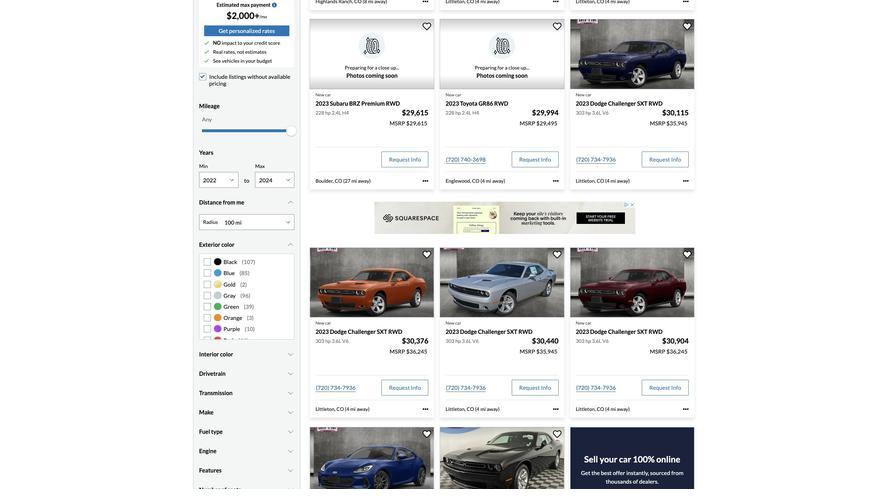 Task type: vqa. For each thing, say whether or not it's contained in the screenshot.


Task type: describe. For each thing, give the bounding box(es) containing it.
premium
[[362, 100, 385, 107]]

englewood,
[[446, 178, 471, 184]]

triple nickel clearcoat 2023 dodge challenger sxt rwd coupe rear-wheel drive 8-speed automatic image
[[440, 247, 565, 317]]

make button
[[199, 404, 295, 422]]

v6 for $30,440
[[473, 338, 479, 344]]

msrp for $29,615
[[390, 120, 405, 127]]

get personalized rates button
[[204, 25, 290, 36]]

mi for $30,440
[[481, 406, 486, 412]]

3.6l for $30,376
[[332, 338, 341, 344]]

radius
[[203, 219, 218, 225]]

2023 for $29,994
[[446, 100, 459, 107]]

new for $30,904
[[576, 320, 585, 326]]

228 for $29,994
[[446, 110, 455, 116]]

challenger for $30,904
[[609, 328, 636, 335]]

credit
[[255, 40, 267, 46]]

from inside get the best offer instantly, sourced from thousands of dealers.
[[672, 469, 684, 476]]

me
[[237, 199, 244, 206]]

request for $30,904
[[650, 384, 670, 391]]

features
[[199, 467, 222, 474]]

interior color button
[[199, 346, 295, 363]]

$29,615 msrp $29,615
[[390, 108, 429, 127]]

$29,495
[[537, 120, 558, 127]]

away) for $29,615
[[358, 178, 371, 184]]

2.4l for $29,615
[[332, 110, 341, 116]]

any
[[202, 116, 212, 122]]

request info button for $30,904
[[642, 380, 689, 396]]

new car 2023 dodge challenger sxt rwd for $30,376
[[316, 320, 403, 335]]

request for $30,440
[[520, 384, 540, 391]]

instantly,
[[627, 469, 649, 476]]

drivetrain
[[199, 370, 226, 377]]

rates
[[262, 27, 275, 34]]

exterior color button
[[199, 236, 295, 254]]

request info for $30,376
[[389, 384, 421, 391]]

hp for $30,440
[[456, 338, 461, 344]]

orange
[[224, 314, 242, 321]]

$29,994 msrp $29,495
[[520, 108, 559, 127]]

payment
[[251, 2, 271, 8]]

request info button for $30,440
[[512, 380, 559, 396]]

(720) 734-7936 button for $30,376
[[316, 380, 356, 396]]

303 for $30,376
[[316, 338, 324, 344]]

303 hp 3.6l v6 for $30,904
[[576, 338, 609, 344]]

(27
[[343, 178, 351, 184]]

$2,000+
[[227, 10, 260, 21]]

info for $30,904
[[672, 384, 682, 391]]

rwd for $30,115
[[649, 100, 663, 107]]

$30,440 msrp $35,945
[[520, 337, 559, 355]]

transmission button
[[199, 384, 295, 402]]

budget
[[257, 58, 272, 64]]

dodge for $30,904
[[591, 328, 607, 335]]

$35,945 for $30,440
[[537, 348, 558, 355]]

$30,115
[[663, 108, 689, 117]]

hp for $30,904
[[586, 338, 591, 344]]

challenger for $30,376
[[348, 328, 376, 335]]

littleton, for $30,440
[[446, 406, 466, 412]]

away) for $30,115
[[617, 178, 630, 184]]

2 vertical spatial your
[[600, 454, 618, 464]]

interior color
[[199, 351, 233, 358]]

impact
[[222, 40, 237, 46]]

mi for $29,615
[[352, 178, 357, 184]]

2.4l for $29,994
[[462, 110, 472, 116]]

$30,904 msrp $36,245
[[650, 337, 689, 355]]

thousands
[[606, 478, 632, 485]]

info for $30,440
[[541, 384, 551, 391]]

years button
[[199, 144, 295, 161]]

(4 for $30,376
[[345, 406, 350, 412]]

exterior
[[199, 241, 220, 248]]

$30,440
[[532, 337, 559, 345]]

$30,904
[[663, 337, 689, 345]]

0 horizontal spatial to
[[238, 40, 242, 46]]

734- for $30,904
[[591, 384, 603, 391]]

dodge for $30,376
[[330, 328, 347, 335]]

hp for $29,615
[[325, 110, 331, 116]]

msrp for $30,904
[[650, 348, 666, 355]]

rwd for $30,440
[[519, 328, 533, 335]]

request info button for $30,376
[[382, 380, 429, 396]]

(720) for $30,440
[[446, 384, 460, 391]]

v6 for $30,904
[[603, 338, 609, 344]]

littleton, for $30,376
[[316, 406, 336, 412]]

$30,115 msrp $35,945
[[650, 108, 689, 127]]

check image
[[204, 49, 209, 54]]

rwd for $29,615
[[386, 100, 400, 107]]

(4 for $30,115
[[606, 178, 610, 184]]

new car 2023 subaru brz premium rwd
[[316, 92, 400, 107]]

hp for $29,994
[[456, 110, 461, 116]]

no
[[213, 40, 221, 46]]

away) for $30,376
[[357, 406, 370, 412]]

include listings without available pricing
[[209, 73, 291, 87]]

estimates
[[245, 49, 267, 55]]

chevron down image for from
[[288, 200, 295, 205]]

fuel type button
[[199, 423, 295, 441]]

h4 for $29,994
[[473, 110, 479, 116]]

get the best offer instantly, sourced from thousands of dealers.
[[581, 469, 684, 485]]

734- for $30,440
[[461, 384, 473, 391]]

734- for $30,115
[[591, 156, 603, 163]]

black
[[224, 258, 237, 265]]

(720) 734-7936 button for $30,115
[[576, 152, 617, 167]]

new car 2023 dodge challenger sxt rwd for $30,115
[[576, 92, 663, 107]]

msrp for $30,376
[[390, 348, 405, 355]]

include
[[209, 73, 228, 80]]

gr86
[[479, 100, 493, 107]]

(720) 734-7936 button for $30,904
[[576, 380, 617, 396]]

mileage button
[[199, 97, 295, 115]]

sinamon stick 2023 dodge challenger sxt rwd coupe rear-wheel drive 8-speed automatic image
[[310, 247, 434, 317]]

request info for $30,440
[[520, 384, 551, 391]]

v6 for $30,115
[[603, 110, 609, 116]]

info for $29,994
[[541, 156, 551, 163]]

new for $29,615
[[316, 92, 325, 97]]

years
[[199, 149, 213, 156]]

octane red pearlcoat 2023 dodge challenger sxt rwd coupe rear-wheel drive 8-speed automatic image
[[570, 247, 695, 317]]

$30,376
[[402, 337, 429, 345]]

rates,
[[224, 49, 236, 55]]

your for credit
[[243, 40, 254, 46]]

distance from me
[[199, 199, 244, 206]]

mileage
[[199, 102, 220, 109]]

info circle image
[[272, 2, 277, 7]]

distance
[[199, 199, 222, 206]]

co for $30,440
[[467, 406, 474, 412]]

color for exterior color
[[222, 241, 235, 248]]

(720) 734-7936 for $30,115
[[577, 156, 616, 163]]

interior
[[199, 351, 219, 358]]

englewood, co (4 mi away)
[[446, 178, 505, 184]]

features button
[[199, 462, 295, 480]]

sxt for $30,904
[[638, 328, 648, 335]]

estimated max payment
[[217, 2, 271, 8]]

available
[[268, 73, 291, 80]]

engine button
[[199, 442, 295, 460]]

gold
[[224, 281, 236, 288]]

sourced
[[651, 469, 671, 476]]

request info button for $30,115
[[642, 152, 689, 167]]

2 check image from the top
[[204, 58, 209, 63]]

msrp for $30,115
[[650, 120, 666, 127]]

not
[[237, 49, 244, 55]]

new car 2023 toyota gr86 rwd
[[446, 92, 509, 107]]

hp for $30,376
[[325, 338, 331, 344]]

red
[[224, 337, 234, 344]]

2023 for $29,615
[[316, 100, 329, 107]]

gray
[[224, 292, 236, 299]]

(720) for $29,994
[[446, 156, 460, 163]]

228 for $29,615
[[316, 110, 324, 116]]

(720) for $30,376
[[316, 384, 330, 391]]

max
[[240, 2, 250, 8]]

request info for $30,115
[[650, 156, 682, 163]]

ellipsis h image for $30,440
[[553, 406, 559, 412]]

no impact to your credit score
[[213, 40, 280, 46]]

chevron down image for interior color
[[288, 352, 295, 357]]

(10)
[[245, 326, 255, 332]]

get personalized rates
[[219, 27, 275, 34]]

vehicle photo unavailable image for $29,615
[[310, 19, 434, 89]]

(3)
[[247, 314, 254, 321]]

of
[[633, 478, 638, 485]]

mi for $30,376
[[351, 406, 356, 412]]

v6 for $30,376
[[342, 338, 349, 344]]

303 for $30,115
[[576, 110, 585, 116]]

fuel
[[199, 428, 210, 435]]

pricing
[[209, 80, 227, 87]]

in
[[241, 58, 245, 64]]

advertisement region
[[375, 202, 636, 234]]

boulder,
[[316, 178, 334, 184]]

228 hp 2.4l h4 for $29,615
[[316, 110, 349, 116]]

real
[[213, 49, 223, 55]]



Task type: locate. For each thing, give the bounding box(es) containing it.
littleton, co (4 mi away)
[[576, 178, 630, 184], [316, 406, 370, 412], [446, 406, 500, 412], [576, 406, 630, 412]]

drivetrain button
[[199, 365, 295, 383]]

request for $30,376
[[389, 384, 410, 391]]

1 chevron down image from the top
[[288, 352, 295, 357]]

303 hp 3.6l v6 for $30,440
[[446, 338, 479, 344]]

msrp inside $30,376 msrp $36,245
[[390, 348, 405, 355]]

(720) 740-3698
[[446, 156, 486, 163]]

$36,245 for $30,376
[[406, 348, 428, 355]]

chevron down image for transmission
[[288, 390, 295, 396]]

$35,945 inside the $30,115 msrp $35,945
[[667, 120, 688, 127]]

real rates, not estimates
[[213, 49, 267, 55]]

(4 for $30,904
[[606, 406, 610, 412]]

your
[[243, 40, 254, 46], [246, 58, 256, 64], [600, 454, 618, 464]]

228 hp 2.4l h4 for $29,994
[[446, 110, 479, 116]]

chevron down image for drivetrain
[[288, 371, 295, 377]]

your for budget
[[246, 58, 256, 64]]

$35,945
[[667, 120, 688, 127], [537, 348, 558, 355]]

ellipsis h image for $29,615
[[423, 178, 429, 184]]

mi for $30,115
[[611, 178, 616, 184]]

info for $30,115
[[672, 156, 682, 163]]

color inside the interior color dropdown button
[[220, 351, 233, 358]]

ellipsis h image
[[553, 0, 559, 4], [683, 0, 689, 4], [553, 178, 559, 184], [683, 178, 689, 184]]

0 horizontal spatial h4
[[342, 110, 349, 116]]

chevron down image
[[288, 352, 295, 357], [288, 371, 295, 377], [288, 390, 295, 396], [288, 410, 295, 415], [288, 448, 295, 454], [288, 487, 295, 489]]

740-
[[461, 156, 473, 163]]

(720) 734-7936 for $30,904
[[577, 384, 616, 391]]

303 hp 3.6l v6
[[576, 110, 609, 116], [316, 338, 349, 344], [446, 338, 479, 344], [576, 338, 609, 344]]

chevron down image inside the fuel type dropdown button
[[288, 429, 295, 435]]

from down online
[[672, 469, 684, 476]]

(720) 734-7936 for $30,440
[[446, 384, 486, 391]]

dealers.
[[639, 478, 659, 485]]

734- for $30,376
[[331, 384, 343, 391]]

$35,945 for $30,115
[[667, 120, 688, 127]]

0 vertical spatial get
[[219, 27, 228, 34]]

chevron down image inside engine dropdown button
[[288, 448, 295, 454]]

car for $30,115
[[586, 92, 592, 97]]

7936 for $30,115
[[603, 156, 616, 163]]

type
[[211, 428, 223, 435]]

chevron down image inside features dropdown button
[[288, 468, 295, 474]]

exterior color
[[199, 241, 235, 248]]

$36,245 inside $30,376 msrp $36,245
[[406, 348, 428, 355]]

4 chevron down image from the top
[[288, 468, 295, 474]]

(720) 740-3698 button
[[446, 152, 486, 167]]

2 h4 from the left
[[473, 110, 479, 116]]

new for $30,440
[[446, 320, 455, 326]]

challenger
[[609, 100, 636, 107], [348, 328, 376, 335], [478, 328, 506, 335], [609, 328, 636, 335]]

303 hp 3.6l v6 for $30,115
[[576, 110, 609, 116]]

mi for $30,904
[[611, 406, 616, 412]]

co for $29,615
[[335, 178, 342, 184]]

(720) 734-7936 for $30,376
[[316, 384, 356, 391]]

0 horizontal spatial 228
[[316, 110, 324, 116]]

1 chevron down image from the top
[[288, 200, 295, 205]]

sxt for $30,115
[[638, 100, 648, 107]]

blue
[[224, 270, 235, 276]]

destroyer gray clearcoat 2023 dodge challenger sxt rwd coupe rear-wheel drive 8-speed automatic image
[[570, 19, 695, 89]]

pitch black clearcoat 2023 dodge challenger sxt rwd coupe rear-wheel drive 8-speed automatic image
[[440, 427, 565, 489]]

2 $36,245 from the left
[[667, 348, 688, 355]]

color for interior color
[[220, 351, 233, 358]]

color inside exterior color dropdown button
[[222, 241, 235, 248]]

request info for $30,904
[[650, 384, 682, 391]]

0 vertical spatial your
[[243, 40, 254, 46]]

rwd inside new car 2023 subaru brz premium rwd
[[386, 100, 400, 107]]

ellipsis h image
[[423, 0, 429, 4], [423, 178, 429, 184], [423, 406, 429, 412], [553, 406, 559, 412], [683, 406, 689, 412]]

(85)
[[240, 270, 250, 276]]

msrp inside "$30,440 msrp $35,945"
[[520, 348, 536, 355]]

vehicle photo unavailable image for $29,994
[[440, 19, 565, 89]]

(720) 734-7936 button
[[576, 152, 617, 167], [316, 380, 356, 396], [446, 380, 486, 396], [576, 380, 617, 396]]

estimated
[[217, 2, 239, 8]]

1 horizontal spatial 228
[[446, 110, 455, 116]]

1 check image from the top
[[204, 40, 209, 45]]

2 228 from the left
[[446, 110, 455, 116]]

green
[[224, 303, 239, 310]]

request for $29,994
[[520, 156, 540, 163]]

1 horizontal spatial $36,245
[[667, 348, 688, 355]]

1 horizontal spatial to
[[244, 177, 250, 184]]

littleton, co (4 mi away) for $30,904
[[576, 406, 630, 412]]

littleton,
[[576, 178, 596, 184], [316, 406, 336, 412], [446, 406, 466, 412], [576, 406, 596, 412]]

$35,945 down $30,440
[[537, 348, 558, 355]]

1 vehicle photo unavailable image from the left
[[310, 19, 434, 89]]

2 228 hp 2.4l h4 from the left
[[446, 110, 479, 116]]

from inside dropdown button
[[223, 199, 235, 206]]

(96)
[[240, 292, 251, 299]]

1 vertical spatial check image
[[204, 58, 209, 63]]

away) for $29,994
[[493, 178, 505, 184]]

car inside 'new car 2023 toyota gr86 rwd'
[[456, 92, 461, 97]]

2.4l
[[332, 110, 341, 116], [462, 110, 472, 116]]

3.6l for $30,904
[[592, 338, 602, 344]]

distance from me button
[[199, 194, 295, 212]]

2023 for $30,904
[[576, 328, 589, 335]]

1 228 from the left
[[316, 110, 324, 116]]

min
[[199, 163, 208, 169]]

sxt
[[638, 100, 648, 107], [377, 328, 387, 335], [507, 328, 518, 335], [638, 328, 648, 335]]

msrp inside '$29,994 msrp $29,495'
[[520, 120, 536, 127]]

0 vertical spatial to
[[238, 40, 242, 46]]

7936
[[603, 156, 616, 163], [343, 384, 356, 391], [473, 384, 486, 391], [603, 384, 616, 391]]

color down red
[[220, 351, 233, 358]]

1 horizontal spatial get
[[581, 469, 591, 476]]

7936 for $30,376
[[343, 384, 356, 391]]

1 vertical spatial to
[[244, 177, 250, 184]]

sell your car 100% online
[[585, 454, 681, 464]]

rwd up $30,904 msrp $36,245
[[649, 328, 663, 335]]

$36,245 down $30,904
[[667, 348, 688, 355]]

2.4l down toyota
[[462, 110, 472, 116]]

chevron down image for engine
[[288, 448, 295, 454]]

303 for $30,440
[[446, 338, 455, 344]]

$35,945 inside "$30,440 msrp $35,945"
[[537, 348, 558, 355]]

get up impact
[[219, 27, 228, 34]]

get for get the best offer instantly, sourced from thousands of dealers.
[[581, 469, 591, 476]]

1 vertical spatial $35,945
[[537, 348, 558, 355]]

$29,615
[[402, 108, 429, 117], [406, 120, 428, 127]]

new car 2023 dodge challenger sxt rwd
[[576, 92, 663, 107], [316, 320, 403, 335], [446, 320, 533, 335], [576, 320, 663, 335]]

co for $30,115
[[597, 178, 605, 184]]

car for $30,440
[[456, 320, 461, 326]]

new car 2023 dodge challenger sxt rwd for $30,904
[[576, 320, 663, 335]]

(107)
[[242, 258, 255, 265]]

dodge for $30,115
[[591, 100, 607, 107]]

chevron down image for color
[[288, 242, 295, 248]]

toyota
[[460, 100, 478, 107]]

color up black
[[222, 241, 235, 248]]

rwd up "$30,440 msrp $35,945"
[[519, 328, 533, 335]]

request info button for $29,994
[[512, 152, 559, 167]]

rwd
[[386, 100, 400, 107], [495, 100, 509, 107], [649, 100, 663, 107], [389, 328, 403, 335], [519, 328, 533, 335], [649, 328, 663, 335]]

rwd up $30,376 msrp $36,245
[[389, 328, 403, 335]]

brz
[[349, 100, 360, 107]]

1 $36,245 from the left
[[406, 348, 428, 355]]

make
[[199, 409, 214, 416]]

h4
[[342, 110, 349, 116], [473, 110, 479, 116]]

3698
[[473, 156, 486, 163]]

your right the in
[[246, 58, 256, 64]]

4 chevron down image from the top
[[288, 410, 295, 415]]

without
[[248, 73, 267, 80]]

2 2.4l from the left
[[462, 110, 472, 116]]

chevron down image inside the interior color dropdown button
[[288, 352, 295, 357]]

from left me on the left top of page
[[223, 199, 235, 206]]

new inside 'new car 2023 toyota gr86 rwd'
[[446, 92, 455, 97]]

2023 for $30,376
[[316, 328, 329, 335]]

6 chevron down image from the top
[[288, 487, 295, 489]]

msrp inside $30,904 msrp $36,245
[[650, 348, 666, 355]]

1 vertical spatial your
[[246, 58, 256, 64]]

1 h4 from the left
[[342, 110, 349, 116]]

online
[[657, 454, 681, 464]]

request info
[[389, 156, 421, 163], [520, 156, 551, 163], [650, 156, 682, 163], [389, 384, 421, 391], [520, 384, 551, 391], [650, 384, 682, 391]]

mi
[[352, 178, 357, 184], [486, 178, 492, 184], [611, 178, 616, 184], [351, 406, 356, 412], [481, 406, 486, 412], [611, 406, 616, 412]]

ellipsis h image for $30,904
[[683, 406, 689, 412]]

$35,945 down $30,115
[[667, 120, 688, 127]]

get left the
[[581, 469, 591, 476]]

your up estimates
[[243, 40, 254, 46]]

your up best
[[600, 454, 618, 464]]

new car 2023 dodge challenger sxt rwd for $30,440
[[446, 320, 533, 335]]

1 vertical spatial $29,615
[[406, 120, 428, 127]]

car for $30,904
[[586, 320, 592, 326]]

1 vertical spatial from
[[672, 469, 684, 476]]

1 vertical spatial get
[[581, 469, 591, 476]]

info for $30,376
[[411, 384, 421, 391]]

new for $30,115
[[576, 92, 585, 97]]

100%
[[633, 454, 655, 464]]

vehicle photo unavailable image
[[310, 19, 434, 89], [440, 19, 565, 89]]

sapphire blue pearl 2023 subaru brz limited rwd coupe rear-wheel drive 6-speed manual image
[[310, 427, 434, 489]]

new for $30,376
[[316, 320, 325, 326]]

msrp for $29,994
[[520, 120, 536, 127]]

1 horizontal spatial $35,945
[[667, 120, 688, 127]]

chevron down image inside exterior color dropdown button
[[288, 242, 295, 248]]

1 2.4l from the left
[[332, 110, 341, 116]]

request info for $29,994
[[520, 156, 551, 163]]

to up "real rates, not estimates"
[[238, 40, 242, 46]]

car for $29,994
[[456, 92, 461, 97]]

0 horizontal spatial from
[[223, 199, 235, 206]]

request for $30,115
[[650, 156, 670, 163]]

rwd up the $30,115 msrp $35,945
[[649, 100, 663, 107]]

2023 inside 'new car 2023 toyota gr86 rwd'
[[446, 100, 459, 107]]

sell
[[585, 454, 598, 464]]

(4 for $29,994
[[481, 178, 485, 184]]

/mo
[[260, 14, 267, 19]]

h4 down toyota
[[473, 110, 479, 116]]

engine
[[199, 448, 217, 455]]

2023 for $30,115
[[576, 100, 589, 107]]

7936 for $30,440
[[473, 384, 486, 391]]

rwd inside 'new car 2023 toyota gr86 rwd'
[[495, 100, 509, 107]]

personalized
[[229, 27, 261, 34]]

7936 for $30,904
[[603, 384, 616, 391]]

boulder, co (27 mi away)
[[316, 178, 371, 184]]

1 vertical spatial color
[[220, 351, 233, 358]]

new inside new car 2023 subaru brz premium rwd
[[316, 92, 325, 97]]

2 vehicle photo unavailable image from the left
[[440, 19, 565, 89]]

rwd right premium at top left
[[386, 100, 400, 107]]

2 chevron down image from the top
[[288, 242, 295, 248]]

2023 inside new car 2023 subaru brz premium rwd
[[316, 100, 329, 107]]

get inside get the best offer instantly, sourced from thousands of dealers.
[[581, 469, 591, 476]]

new
[[316, 92, 325, 97], [446, 92, 455, 97], [576, 92, 585, 97], [316, 320, 325, 326], [446, 320, 455, 326], [576, 320, 585, 326]]

0 horizontal spatial $35,945
[[537, 348, 558, 355]]

chevron down image inside make dropdown button
[[288, 410, 295, 415]]

to up 'distance from me' dropdown button
[[244, 177, 250, 184]]

listings
[[229, 73, 247, 80]]

0 vertical spatial check image
[[204, 40, 209, 45]]

3.6l for $30,115
[[592, 110, 602, 116]]

sxt for $30,376
[[377, 328, 387, 335]]

(4 for $30,440
[[475, 406, 480, 412]]

$36,245 inside $30,904 msrp $36,245
[[667, 348, 688, 355]]

chevron down image
[[288, 200, 295, 205], [288, 242, 295, 248], [288, 429, 295, 435], [288, 468, 295, 474]]

1 horizontal spatial vehicle photo unavailable image
[[440, 19, 565, 89]]

0 vertical spatial from
[[223, 199, 235, 206]]

228 hp 2.4l h4 down toyota
[[446, 110, 479, 116]]

car for $30,376
[[325, 320, 331, 326]]

score
[[268, 40, 280, 46]]

3.6l
[[592, 110, 602, 116], [332, 338, 341, 344], [462, 338, 472, 344], [592, 338, 602, 344]]

check image up check image
[[204, 40, 209, 45]]

purple
[[224, 326, 240, 332]]

1 228 hp 2.4l h4 from the left
[[316, 110, 349, 116]]

car for $29,615
[[325, 92, 331, 97]]

info
[[411, 156, 421, 163], [541, 156, 551, 163], [672, 156, 682, 163], [411, 384, 421, 391], [541, 384, 551, 391], [672, 384, 682, 391]]

228 hp 2.4l h4
[[316, 110, 349, 116], [446, 110, 479, 116]]

0 vertical spatial color
[[222, 241, 235, 248]]

(46)
[[238, 337, 248, 344]]

co
[[335, 178, 342, 184], [472, 178, 480, 184], [597, 178, 605, 184], [337, 406, 344, 412], [467, 406, 474, 412], [597, 406, 605, 412]]

car
[[325, 92, 331, 97], [456, 92, 461, 97], [586, 92, 592, 97], [325, 320, 331, 326], [456, 320, 461, 326], [586, 320, 592, 326], [619, 454, 632, 464]]

0 horizontal spatial 228 hp 2.4l h4
[[316, 110, 349, 116]]

5 chevron down image from the top
[[288, 448, 295, 454]]

msrp
[[390, 120, 405, 127], [520, 120, 536, 127], [650, 120, 666, 127], [390, 348, 405, 355], [520, 348, 536, 355], [650, 348, 666, 355]]

$36,245
[[406, 348, 428, 355], [667, 348, 688, 355]]

2 chevron down image from the top
[[288, 371, 295, 377]]

get inside button
[[219, 27, 228, 34]]

car inside new car 2023 subaru brz premium rwd
[[325, 92, 331, 97]]

$30,376 msrp $36,245
[[390, 337, 429, 355]]

3 chevron down image from the top
[[288, 390, 295, 396]]

co for $30,904
[[597, 406, 605, 412]]

littleton, for $30,115
[[576, 178, 596, 184]]

chevron down image inside 'distance from me' dropdown button
[[288, 200, 295, 205]]

to
[[238, 40, 242, 46], [244, 177, 250, 184]]

$2,000+ /mo
[[227, 10, 267, 21]]

the
[[592, 469, 600, 476]]

msrp inside the $29,615 msrp $29,615
[[390, 120, 405, 127]]

(2)
[[240, 281, 247, 288]]

get
[[219, 27, 228, 34], [581, 469, 591, 476]]

transmission
[[199, 390, 233, 396]]

1 horizontal spatial 228 hp 2.4l h4
[[446, 110, 479, 116]]

rwd right gr86
[[495, 100, 509, 107]]

msrp inside the $30,115 msrp $35,945
[[650, 120, 666, 127]]

2.4l down subaru
[[332, 110, 341, 116]]

2023
[[316, 100, 329, 107], [446, 100, 459, 107], [576, 100, 589, 107], [316, 328, 329, 335], [446, 328, 459, 335], [576, 328, 589, 335]]

chevron down image inside drivetrain dropdown button
[[288, 371, 295, 377]]

v6
[[603, 110, 609, 116], [342, 338, 349, 344], [473, 338, 479, 344], [603, 338, 609, 344]]

303
[[576, 110, 585, 116], [316, 338, 324, 344], [446, 338, 455, 344], [576, 338, 585, 344]]

challenger for $30,440
[[478, 328, 506, 335]]

max
[[255, 163, 265, 169]]

check image down check image
[[204, 58, 209, 63]]

chevron down image inside transmission dropdown button
[[288, 390, 295, 396]]

get for get personalized rates
[[219, 27, 228, 34]]

request
[[389, 156, 410, 163], [520, 156, 540, 163], [650, 156, 670, 163], [389, 384, 410, 391], [520, 384, 540, 391], [650, 384, 670, 391]]

0 horizontal spatial vehicle photo unavailable image
[[310, 19, 434, 89]]

msrp for $30,440
[[520, 348, 536, 355]]

h4 down subaru
[[342, 110, 349, 116]]

0 horizontal spatial 2.4l
[[332, 110, 341, 116]]

1 horizontal spatial 2.4l
[[462, 110, 472, 116]]

check image
[[204, 40, 209, 45], [204, 58, 209, 63]]

dodge for $30,440
[[460, 328, 477, 335]]

3 chevron down image from the top
[[288, 429, 295, 435]]

0 horizontal spatial $36,245
[[406, 348, 428, 355]]

co for $29,994
[[472, 178, 480, 184]]

0 vertical spatial $29,615
[[402, 108, 429, 117]]

0 vertical spatial $35,945
[[667, 120, 688, 127]]

1 horizontal spatial from
[[672, 469, 684, 476]]

vehicles
[[222, 58, 240, 64]]

228 hp 2.4l h4 down subaru
[[316, 110, 349, 116]]

0 horizontal spatial get
[[219, 27, 228, 34]]

subaru
[[330, 100, 348, 107]]

1 horizontal spatial h4
[[473, 110, 479, 116]]

734-
[[591, 156, 603, 163], [331, 384, 343, 391], [461, 384, 473, 391], [591, 384, 603, 391]]

$36,245 down $30,376
[[406, 348, 428, 355]]



